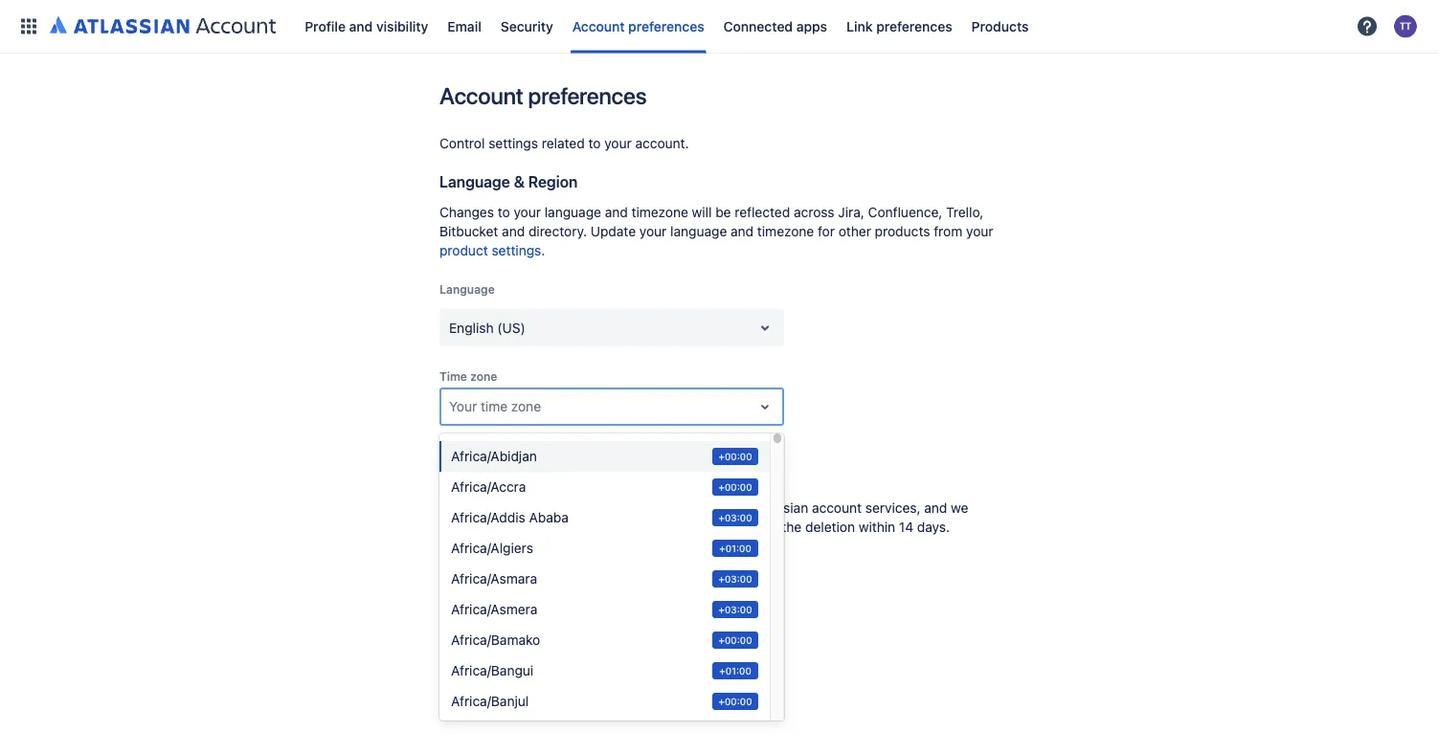 Task type: locate. For each thing, give the bounding box(es) containing it.
control
[[440, 135, 485, 151]]

bitbucket
[[440, 224, 498, 239]]

settings
[[489, 135, 538, 151]]

0 horizontal spatial you
[[479, 500, 501, 516]]

account down africa/algiers
[[496, 564, 547, 579]]

your down trello,
[[966, 224, 993, 239]]

africa/addis
[[451, 510, 525, 526]]

0 vertical spatial account preferences
[[572, 18, 704, 34]]

preferences right link on the right of page
[[876, 18, 952, 34]]

1 vertical spatial open image
[[754, 395, 777, 418]]

0 vertical spatial delete
[[505, 500, 543, 516]]

4 +00:00 from the top
[[719, 696, 752, 707]]

delete down africa/algiers
[[451, 564, 492, 579]]

2 +03:00 from the top
[[719, 574, 752, 585]]

2 vertical spatial to
[[737, 500, 749, 516]]

preferences left connected
[[628, 18, 704, 34]]

to up cancel
[[737, 500, 749, 516]]

time zone
[[440, 370, 497, 383]]

products
[[875, 224, 930, 239]]

apps
[[796, 18, 827, 34]]

delete account
[[451, 564, 547, 579]]

1 horizontal spatial you
[[635, 500, 658, 516]]

+00:00
[[719, 451, 752, 462], [719, 482, 752, 493], [719, 635, 752, 646], [719, 696, 752, 707]]

1 vertical spatial language
[[440, 283, 495, 296]]

open image for your time zone
[[754, 395, 777, 418]]

other
[[839, 224, 871, 239]]

+01:00 for africa/bangui
[[719, 665, 751, 677]]

account preferences
[[572, 18, 704, 34], [440, 82, 647, 109]]

connected apps link
[[718, 11, 833, 42]]

1 +01:00 from the top
[[719, 543, 751, 554]]

0 horizontal spatial zone
[[470, 370, 497, 383]]

account,
[[578, 500, 632, 516]]

timezone
[[632, 204, 688, 220], [757, 224, 814, 239]]

1 +00:00 from the top
[[719, 451, 752, 462]]

0 vertical spatial open image
[[754, 316, 777, 339]]

2 horizontal spatial to
[[737, 500, 749, 516]]

language up "changes"
[[440, 173, 510, 191]]

when
[[440, 500, 475, 516]]

your left the "account."
[[604, 135, 632, 151]]

to down language & region
[[498, 204, 510, 220]]

1 horizontal spatial zone
[[511, 399, 541, 415]]

language up directory.
[[545, 204, 601, 220]]

from
[[934, 224, 963, 239]]

banner containing profile and visibility
[[0, 0, 1438, 54]]

preferences for link preferences link
[[876, 18, 952, 34]]

1 vertical spatial account
[[812, 500, 862, 516]]

1 vertical spatial +01:00
[[719, 665, 751, 677]]

account.
[[635, 135, 689, 151]]

africa/accra
[[451, 479, 526, 495]]

you up data.
[[635, 500, 658, 516]]

14
[[899, 519, 914, 535]]

1 horizontal spatial account
[[572, 18, 625, 34]]

africa/asmara
[[451, 571, 537, 587]]

to inside changes to your language and timezone will be reflected across jira, confluence, trello, bitbucket and directory. update your language and timezone for other products from your product settings.
[[498, 204, 510, 220]]

delete up the africa/accra
[[440, 457, 486, 475]]

delete
[[505, 500, 543, 516], [521, 519, 559, 535]]

account up control
[[440, 82, 523, 109]]

timezone left will in the top left of the page
[[632, 204, 688, 220]]

related
[[542, 135, 585, 151]]

+01:00
[[719, 543, 751, 554], [719, 665, 751, 677]]

settings.
[[492, 243, 545, 259]]

1 vertical spatial language
[[670, 224, 727, 239]]

0 vertical spatial language
[[545, 204, 601, 220]]

0 horizontal spatial account
[[440, 82, 523, 109]]

0 horizontal spatial language
[[545, 204, 601, 220]]

your left "account,"
[[547, 500, 574, 516]]

1 vertical spatial to
[[498, 204, 510, 220]]

2 vertical spatial +03:00
[[719, 604, 752, 615]]

account up deletion
[[812, 500, 862, 516]]

language
[[440, 173, 510, 191], [440, 283, 495, 296]]

1 vertical spatial timezone
[[757, 224, 814, 239]]

and
[[349, 18, 373, 34], [605, 204, 628, 220], [502, 224, 525, 239], [731, 224, 754, 239], [924, 500, 947, 516]]

0 vertical spatial timezone
[[632, 204, 688, 220]]

open image
[[754, 316, 777, 339], [754, 395, 777, 418]]

0 vertical spatial language
[[440, 173, 510, 191]]

africa/algiers
[[451, 541, 533, 556]]

your down &
[[514, 204, 541, 220]]

1 vertical spatial account preferences
[[440, 82, 647, 109]]

delete down the africa/accra
[[505, 500, 543, 516]]

delete inside delete account button
[[451, 564, 492, 579]]

data.
[[650, 519, 682, 535]]

+03:00 for africa/asmara
[[719, 574, 752, 585]]

africa/addis ababa
[[451, 510, 569, 526]]

1 open image from the top
[[754, 316, 777, 339]]

account
[[572, 18, 625, 34], [440, 82, 523, 109]]

profile and visibility
[[305, 18, 428, 34]]

account
[[525, 457, 583, 475], [812, 500, 862, 516], [496, 564, 547, 579]]

manage profile menu element
[[11, 0, 1350, 53]]

time
[[440, 370, 467, 383]]

None text field
[[449, 318, 453, 338]]

you
[[479, 500, 501, 516], [635, 500, 658, 516]]

language
[[545, 204, 601, 220], [670, 224, 727, 239]]

link
[[847, 18, 873, 34]]

0 vertical spatial to
[[588, 135, 601, 151]]

to right related on the top of the page
[[588, 135, 601, 151]]

1 vertical spatial zone
[[511, 399, 541, 415]]

delete up africa/algiers
[[521, 519, 559, 535]]

account inside the manage profile menu element
[[572, 18, 625, 34]]

preferences
[[628, 18, 704, 34], [876, 18, 952, 34], [528, 82, 647, 109]]

3 +03:00 from the top
[[719, 604, 752, 615]]

you down the africa/accra
[[479, 500, 501, 516]]

1 vertical spatial delete
[[451, 564, 492, 579]]

and up the settings.
[[502, 224, 525, 239]]

account right 'security'
[[572, 18, 625, 34]]

africa/abidjan
[[451, 449, 537, 464]]

when you delete your account, you lose access to atlassian account services, and we permanently delete your personal data. you can cancel the deletion within 14 days.
[[440, 500, 969, 535]]

within
[[859, 519, 895, 535]]

products
[[972, 18, 1029, 34]]

1 +03:00 from the top
[[719, 512, 752, 523]]

+01:00 for africa/algiers
[[719, 543, 751, 554]]

jira,
[[838, 204, 865, 220]]

2 +00:00 from the top
[[719, 482, 752, 493]]

language up english
[[440, 283, 495, 296]]

2 vertical spatial account
[[496, 564, 547, 579]]

zone
[[470, 370, 497, 383], [511, 399, 541, 415]]

product settings. link
[[440, 243, 545, 259]]

0 vertical spatial +03:00
[[719, 512, 752, 523]]

1 you from the left
[[479, 500, 501, 516]]

language for language & region
[[440, 173, 510, 191]]

0 vertical spatial +01:00
[[719, 543, 751, 554]]

preferences for account preferences link
[[628, 18, 704, 34]]

to
[[588, 135, 601, 151], [498, 204, 510, 220], [737, 500, 749, 516]]

0 horizontal spatial to
[[498, 204, 510, 220]]

trello,
[[946, 204, 984, 220]]

your
[[604, 135, 632, 151], [514, 204, 541, 220], [639, 224, 667, 239], [966, 224, 993, 239], [490, 457, 522, 475], [547, 500, 574, 516], [563, 519, 590, 535]]

update
[[591, 224, 636, 239]]

help image
[[1356, 15, 1379, 38]]

1 vertical spatial +03:00
[[719, 574, 752, 585]]

visibility
[[376, 18, 428, 34]]

1 horizontal spatial timezone
[[757, 224, 814, 239]]

delete your account
[[440, 457, 583, 475]]

connected apps
[[724, 18, 827, 34]]

account up ababa
[[525, 457, 583, 475]]

+03:00
[[719, 512, 752, 523], [719, 574, 752, 585], [719, 604, 752, 615]]

1 vertical spatial delete
[[521, 519, 559, 535]]

timezone down reflected
[[757, 224, 814, 239]]

2 language from the top
[[440, 283, 495, 296]]

confluence,
[[868, 204, 943, 220]]

you
[[685, 519, 708, 535]]

ababa
[[529, 510, 569, 526]]

and up days.
[[924, 500, 947, 516]]

1 vertical spatial account
[[440, 82, 523, 109]]

open image for english (us)
[[754, 316, 777, 339]]

region
[[528, 173, 578, 191]]

None text field
[[449, 397, 453, 417]]

2 open image from the top
[[754, 395, 777, 418]]

3 +00:00 from the top
[[719, 635, 752, 646]]

and right profile
[[349, 18, 373, 34]]

and up update
[[605, 204, 628, 220]]

0 vertical spatial zone
[[470, 370, 497, 383]]

time
[[481, 399, 508, 415]]

language down will in the top left of the page
[[670, 224, 727, 239]]

&
[[514, 173, 525, 191]]

2 +01:00 from the top
[[719, 665, 751, 677]]

0 vertical spatial delete
[[440, 457, 486, 475]]

0 vertical spatial account
[[572, 18, 625, 34]]

1 horizontal spatial language
[[670, 224, 727, 239]]

and inside the manage profile menu element
[[349, 18, 373, 34]]

english
[[449, 320, 494, 336]]

banner
[[0, 0, 1438, 54]]

1 language from the top
[[440, 173, 510, 191]]



Task type: vqa. For each thing, say whether or not it's contained in the screenshot.
"LEARN MORE" on the left top
no



Task type: describe. For each thing, give the bounding box(es) containing it.
can
[[712, 519, 734, 535]]

0 horizontal spatial timezone
[[632, 204, 688, 220]]

your time zone
[[449, 399, 541, 415]]

africa/banjul
[[451, 694, 529, 710]]

security
[[501, 18, 553, 34]]

changes
[[440, 204, 494, 220]]

link preferences
[[847, 18, 952, 34]]

your right update
[[639, 224, 667, 239]]

1 horizontal spatial to
[[588, 135, 601, 151]]

+00:00 for africa/bamako
[[719, 635, 752, 646]]

+03:00 for africa/addis ababa
[[719, 512, 752, 523]]

preferences up 'control settings related to your account.'
[[528, 82, 647, 109]]

lose
[[661, 500, 687, 516]]

delete for delete your account
[[440, 457, 486, 475]]

+00:00 for africa/banjul
[[719, 696, 752, 707]]

to inside the when you delete your account, you lose access to atlassian account services, and we permanently delete your personal data. you can cancel the deletion within 14 days.
[[737, 500, 749, 516]]

across
[[794, 204, 835, 220]]

account image
[[1394, 15, 1417, 38]]

africa/bangui
[[451, 663, 534, 679]]

0 vertical spatial account
[[525, 457, 583, 475]]

days.
[[917, 519, 950, 535]]

email
[[447, 18, 481, 34]]

and inside the when you delete your account, you lose access to atlassian account services, and we permanently delete your personal data. you can cancel the deletion within 14 days.
[[924, 500, 947, 516]]

reflected
[[735, 204, 790, 220]]

(us)
[[497, 320, 525, 336]]

africa/bamako
[[451, 632, 540, 648]]

deletion
[[805, 519, 855, 535]]

will
[[692, 204, 712, 220]]

profile and visibility link
[[299, 11, 434, 42]]

delete for delete account
[[451, 564, 492, 579]]

for
[[818, 224, 835, 239]]

control settings related to your account.
[[440, 135, 689, 151]]

directory.
[[529, 224, 587, 239]]

+00:00 for africa/abidjan
[[719, 451, 752, 462]]

connected
[[724, 18, 793, 34]]

account inside the when you delete your account, you lose access to atlassian account services, and we permanently delete your personal data. you can cancel the deletion within 14 days.
[[812, 500, 862, 516]]

your
[[449, 399, 477, 415]]

email link
[[442, 11, 487, 42]]

your down "account,"
[[563, 519, 590, 535]]

language & region
[[440, 173, 578, 191]]

english (us)
[[449, 320, 525, 336]]

permanently
[[440, 519, 517, 535]]

africa/asmera
[[451, 602, 538, 618]]

cancel
[[738, 519, 778, 535]]

and down 'be'
[[731, 224, 754, 239]]

delete account button
[[440, 556, 558, 587]]

switch to... image
[[17, 15, 40, 38]]

security link
[[495, 11, 559, 42]]

we
[[951, 500, 969, 516]]

products link
[[966, 11, 1035, 42]]

account preferences link
[[567, 11, 710, 42]]

profile
[[305, 18, 346, 34]]

your up the africa/accra
[[490, 457, 522, 475]]

personal
[[594, 519, 647, 535]]

atlassian
[[753, 500, 808, 516]]

access
[[690, 500, 733, 516]]

account inside button
[[496, 564, 547, 579]]

+00:00 for africa/accra
[[719, 482, 752, 493]]

changes to your language and timezone will be reflected across jira, confluence, trello, bitbucket and directory. update your language and timezone for other products from your product settings.
[[440, 204, 993, 259]]

the
[[782, 519, 802, 535]]

link preferences link
[[841, 11, 958, 42]]

be
[[715, 204, 731, 220]]

services,
[[865, 500, 921, 516]]

language for language
[[440, 283, 495, 296]]

product
[[440, 243, 488, 259]]

+03:00 for africa/asmera
[[719, 604, 752, 615]]

account preferences inside the manage profile menu element
[[572, 18, 704, 34]]

2 you from the left
[[635, 500, 658, 516]]



